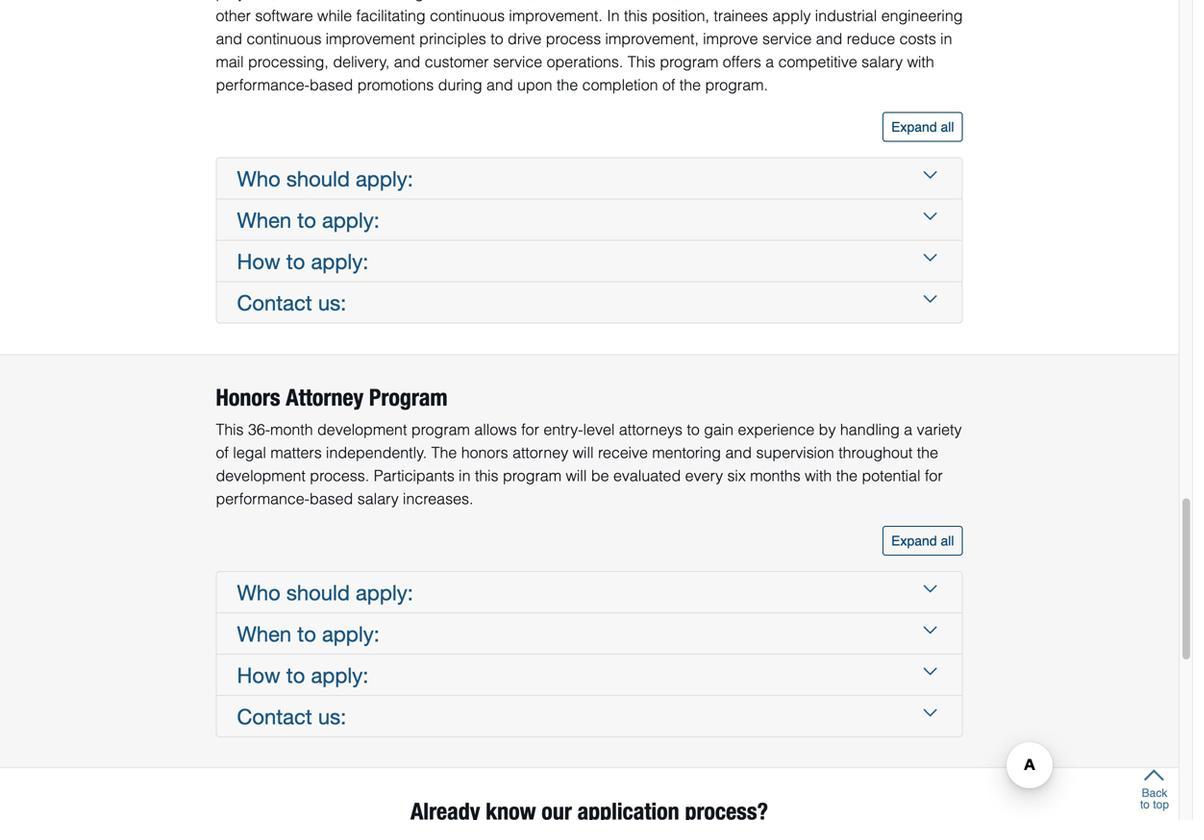 Task type: describe. For each thing, give the bounding box(es) containing it.
all for first 'expand all' button
[[941, 119, 954, 135]]

this
[[216, 421, 244, 438]]

honors
[[461, 444, 508, 461]]

how to apply: button for first when to apply: dropdown button from the top of the page
[[236, 241, 943, 281]]

contact us: for 2nd when to apply: dropdown button from the top
[[237, 704, 346, 729]]

legal
[[233, 444, 266, 461]]

every
[[685, 467, 723, 485]]

entry-
[[544, 421, 583, 438]]

1 how to apply: from the top
[[237, 249, 369, 274]]

36-
[[248, 421, 270, 438]]

2 how from the top
[[237, 663, 281, 687]]

1 who from the top
[[237, 166, 281, 191]]

0 horizontal spatial development
[[216, 467, 306, 485]]

2 expand all button from the top
[[883, 526, 963, 556]]

0 vertical spatial program
[[411, 421, 470, 438]]

when for 2nd when to apply: dropdown button from the top
[[237, 622, 292, 646]]

2 when to apply: button from the top
[[236, 613, 943, 654]]

back
[[1142, 787, 1168, 800]]

1 when to apply: button from the top
[[236, 199, 943, 240]]

who should apply: for 2nd when to apply: dropdown button from the top
[[237, 580, 413, 605]]

honors
[[216, 384, 280, 411]]

1 vertical spatial will
[[566, 467, 587, 485]]

0 horizontal spatial for
[[521, 421, 539, 438]]

contact us: for first when to apply: dropdown button from the top of the page
[[237, 290, 346, 315]]

expand for second 'expand all' button from the top
[[892, 533, 937, 548]]

attorney
[[286, 384, 364, 411]]

honors attorney program this 36-month development program allows for entry-level attorneys to gain experience by handling a variety of legal matters independently. the honors attorney will receive mentoring and supervision throughout the development process. participants in this program will be evaluated every six months with the potential for performance-based salary increases.
[[216, 384, 962, 508]]

expand for first 'expand all' button
[[892, 119, 937, 135]]

increases.
[[403, 490, 474, 508]]

receive
[[598, 444, 648, 461]]

us: for 2nd when to apply: dropdown button from the top's how to apply: dropdown button "contact us:" dropdown button
[[318, 704, 346, 729]]

months
[[750, 467, 801, 485]]

to inside "honors attorney program this 36-month development program allows for entry-level attorneys to gain experience by handling a variety of legal matters independently. the honors attorney will receive mentoring and supervision throughout the development process. participants in this program will be evaluated every six months with the potential for performance-based salary increases."
[[687, 421, 700, 438]]

and
[[726, 444, 752, 461]]

when to apply: for first when to apply: dropdown button from the top of the page
[[237, 208, 380, 232]]

variety
[[917, 421, 962, 438]]

of
[[216, 444, 229, 461]]

2 expand all from the top
[[892, 533, 954, 548]]

experience
[[738, 421, 815, 438]]

the
[[431, 444, 457, 461]]

performance-
[[216, 490, 310, 508]]

level
[[583, 421, 615, 438]]

with
[[805, 467, 832, 485]]



Task type: locate. For each thing, give the bounding box(es) containing it.
will down level
[[573, 444, 594, 461]]

1 how to apply: button from the top
[[236, 241, 943, 281]]

1 vertical spatial expand all button
[[883, 526, 963, 556]]

expand all button
[[883, 112, 963, 142], [883, 526, 963, 556]]

0 vertical spatial the
[[917, 444, 939, 461]]

in
[[459, 467, 471, 485]]

1 vertical spatial the
[[836, 467, 858, 485]]

when to apply: for 2nd when to apply: dropdown button from the top
[[237, 622, 380, 646]]

who should apply: button
[[236, 158, 943, 199], [236, 572, 943, 612]]

expand
[[892, 119, 937, 135], [892, 533, 937, 548]]

how to apply: button for 2nd when to apply: dropdown button from the top
[[236, 655, 943, 695]]

1 vertical spatial expand
[[892, 533, 937, 548]]

when for first when to apply: dropdown button from the top of the page
[[237, 208, 292, 232]]

0 vertical spatial when to apply: button
[[236, 199, 943, 240]]

1 horizontal spatial program
[[503, 467, 562, 485]]

attorneys
[[619, 421, 683, 438]]

this
[[475, 467, 499, 485]]

0 vertical spatial who should apply:
[[237, 166, 413, 191]]

the
[[917, 444, 939, 461], [836, 467, 858, 485]]

0 vertical spatial who should apply: button
[[236, 158, 943, 199]]

contact us: button for how to apply: dropdown button related to first when to apply: dropdown button from the top of the page
[[236, 282, 943, 323]]

1 us: from the top
[[318, 290, 346, 315]]

throughout
[[839, 444, 913, 461]]

evaluated
[[614, 467, 681, 485]]

1 vertical spatial program
[[503, 467, 562, 485]]

process.
[[310, 467, 370, 485]]

1 should from the top
[[286, 166, 350, 191]]

program up the
[[411, 421, 470, 438]]

1 vertical spatial who
[[237, 580, 281, 605]]

should for 2nd when to apply: dropdown button from the top
[[286, 580, 350, 605]]

1 vertical spatial how to apply:
[[237, 663, 369, 687]]

1 who should apply: from the top
[[237, 166, 413, 191]]

potential
[[862, 467, 921, 485]]

0 vertical spatial development
[[317, 421, 407, 438]]

1 vertical spatial when
[[237, 622, 292, 646]]

based
[[310, 490, 353, 508]]

contact us: button for 2nd when to apply: dropdown button from the top's how to apply: dropdown button
[[236, 696, 943, 736]]

0 vertical spatial contact us:
[[237, 290, 346, 315]]

program down attorney
[[503, 467, 562, 485]]

1 vertical spatial expand all
[[892, 533, 954, 548]]

0 vertical spatial expand all
[[892, 119, 954, 135]]

expand all
[[892, 119, 954, 135], [892, 533, 954, 548]]

1 expand all from the top
[[892, 119, 954, 135]]

how
[[237, 249, 281, 274], [237, 663, 281, 687]]

2 how to apply: button from the top
[[236, 655, 943, 695]]

0 vertical spatial when to apply:
[[237, 208, 380, 232]]

who
[[237, 166, 281, 191], [237, 580, 281, 605]]

be
[[591, 467, 609, 485]]

for
[[521, 421, 539, 438], [925, 467, 943, 485]]

mentoring
[[652, 444, 721, 461]]

2 all from the top
[[941, 533, 954, 548]]

to
[[297, 208, 316, 232], [286, 249, 305, 274], [687, 421, 700, 438], [297, 622, 316, 646], [286, 663, 305, 687], [1141, 798, 1150, 812]]

development
[[317, 421, 407, 438], [216, 467, 306, 485]]

1 horizontal spatial the
[[917, 444, 939, 461]]

2 who from the top
[[237, 580, 281, 605]]

for right potential
[[925, 467, 943, 485]]

1 vertical spatial when to apply:
[[237, 622, 380, 646]]

0 vertical spatial contact us: button
[[236, 282, 943, 323]]

0 vertical spatial how to apply:
[[237, 249, 369, 274]]

0 vertical spatial contact
[[237, 290, 312, 315]]

1 horizontal spatial for
[[925, 467, 943, 485]]

participants
[[374, 467, 455, 485]]

matters
[[271, 444, 322, 461]]

0 vertical spatial should
[[286, 166, 350, 191]]

1 when to apply: from the top
[[237, 208, 380, 232]]

month
[[270, 421, 313, 438]]

1 expand from the top
[[892, 119, 937, 135]]

1 vertical spatial contact us: button
[[236, 696, 943, 736]]

1 expand all button from the top
[[883, 112, 963, 142]]

1 vertical spatial how to apply: button
[[236, 655, 943, 695]]

supervision
[[756, 444, 835, 461]]

2 when from the top
[[237, 622, 292, 646]]

1 all from the top
[[941, 119, 954, 135]]

to inside back to top
[[1141, 798, 1150, 812]]

1 vertical spatial who should apply:
[[237, 580, 413, 605]]

0 vertical spatial expand all button
[[883, 112, 963, 142]]

handling
[[840, 421, 900, 438]]

2 us: from the top
[[318, 704, 346, 729]]

who should apply: button for 2nd when to apply: dropdown button from the top
[[236, 572, 943, 612]]

program
[[411, 421, 470, 438], [503, 467, 562, 485]]

will
[[573, 444, 594, 461], [566, 467, 587, 485]]

1 vertical spatial who should apply: button
[[236, 572, 943, 612]]

when
[[237, 208, 292, 232], [237, 622, 292, 646]]

1 vertical spatial us:
[[318, 704, 346, 729]]

1 vertical spatial development
[[216, 467, 306, 485]]

0 vertical spatial expand
[[892, 119, 937, 135]]

us:
[[318, 290, 346, 315], [318, 704, 346, 729]]

1 vertical spatial all
[[941, 533, 954, 548]]

1 vertical spatial how
[[237, 663, 281, 687]]

1 who should apply: button from the top
[[236, 158, 943, 199]]

2 how to apply: from the top
[[237, 663, 369, 687]]

who should apply: for first when to apply: dropdown button from the top of the page
[[237, 166, 413, 191]]

0 vertical spatial for
[[521, 421, 539, 438]]

0 vertical spatial how to apply: button
[[236, 241, 943, 281]]

0 vertical spatial how
[[237, 249, 281, 274]]

1 vertical spatial for
[[925, 467, 943, 485]]

2 who should apply: button from the top
[[236, 572, 943, 612]]

1 vertical spatial contact
[[237, 704, 312, 729]]

0 vertical spatial us:
[[318, 290, 346, 315]]

who should apply:
[[237, 166, 413, 191], [237, 580, 413, 605]]

a
[[904, 421, 913, 438]]

contact for how to apply: dropdown button related to first when to apply: dropdown button from the top of the page
[[237, 290, 312, 315]]

0 vertical spatial who
[[237, 166, 281, 191]]

1 vertical spatial should
[[286, 580, 350, 605]]

contact
[[237, 290, 312, 315], [237, 704, 312, 729]]

0 vertical spatial when
[[237, 208, 292, 232]]

0 vertical spatial all
[[941, 119, 954, 135]]

allows
[[474, 421, 517, 438]]

0 vertical spatial will
[[573, 444, 594, 461]]

when to apply:
[[237, 208, 380, 232], [237, 622, 380, 646]]

attorney
[[513, 444, 569, 461]]

all
[[941, 119, 954, 135], [941, 533, 954, 548]]

contact for 2nd when to apply: dropdown button from the top's how to apply: dropdown button
[[237, 704, 312, 729]]

who should apply: button for first when to apply: dropdown button from the top of the page
[[236, 158, 943, 199]]

salary
[[358, 490, 399, 508]]

contact us: button
[[236, 282, 943, 323], [236, 696, 943, 736]]

2 contact us: from the top
[[237, 704, 346, 729]]

apply:
[[356, 166, 413, 191], [322, 208, 380, 232], [311, 249, 369, 274], [356, 580, 413, 605], [322, 622, 380, 646], [311, 663, 369, 687]]

1 contact us: from the top
[[237, 290, 346, 315]]

will left 'be'
[[566, 467, 587, 485]]

1 contact us: button from the top
[[236, 282, 943, 323]]

for up attorney
[[521, 421, 539, 438]]

1 how from the top
[[237, 249, 281, 274]]

program
[[369, 384, 448, 411]]

the right with
[[836, 467, 858, 485]]

2 contact from the top
[[237, 704, 312, 729]]

1 when from the top
[[237, 208, 292, 232]]

should for first when to apply: dropdown button from the top of the page
[[286, 166, 350, 191]]

0 horizontal spatial the
[[836, 467, 858, 485]]

us: for "contact us:" dropdown button for how to apply: dropdown button related to first when to apply: dropdown button from the top of the page
[[318, 290, 346, 315]]

1 contact from the top
[[237, 290, 312, 315]]

how to apply:
[[237, 249, 369, 274], [237, 663, 369, 687]]

0 horizontal spatial program
[[411, 421, 470, 438]]

gain
[[704, 421, 734, 438]]

2 should from the top
[[286, 580, 350, 605]]

six
[[728, 467, 746, 485]]

development up performance-
[[216, 467, 306, 485]]

when to apply: button
[[236, 199, 943, 240], [236, 613, 943, 654]]

2 expand from the top
[[892, 533, 937, 548]]

how to apply: button
[[236, 241, 943, 281], [236, 655, 943, 695]]

back to top
[[1141, 787, 1169, 812]]

top
[[1153, 798, 1169, 812]]

development up independently.
[[317, 421, 407, 438]]

2 who should apply: from the top
[[237, 580, 413, 605]]

1 vertical spatial when to apply: button
[[236, 613, 943, 654]]

2 when to apply: from the top
[[237, 622, 380, 646]]

the down variety
[[917, 444, 939, 461]]

contact us:
[[237, 290, 346, 315], [237, 704, 346, 729]]

2 contact us: button from the top
[[236, 696, 943, 736]]

independently.
[[326, 444, 427, 461]]

1 vertical spatial contact us:
[[237, 704, 346, 729]]

1 horizontal spatial development
[[317, 421, 407, 438]]

all for second 'expand all' button from the top
[[941, 533, 954, 548]]

by
[[819, 421, 836, 438]]

should
[[286, 166, 350, 191], [286, 580, 350, 605]]



Task type: vqa. For each thing, say whether or not it's contained in the screenshot.
the topmost Expand all button
yes



